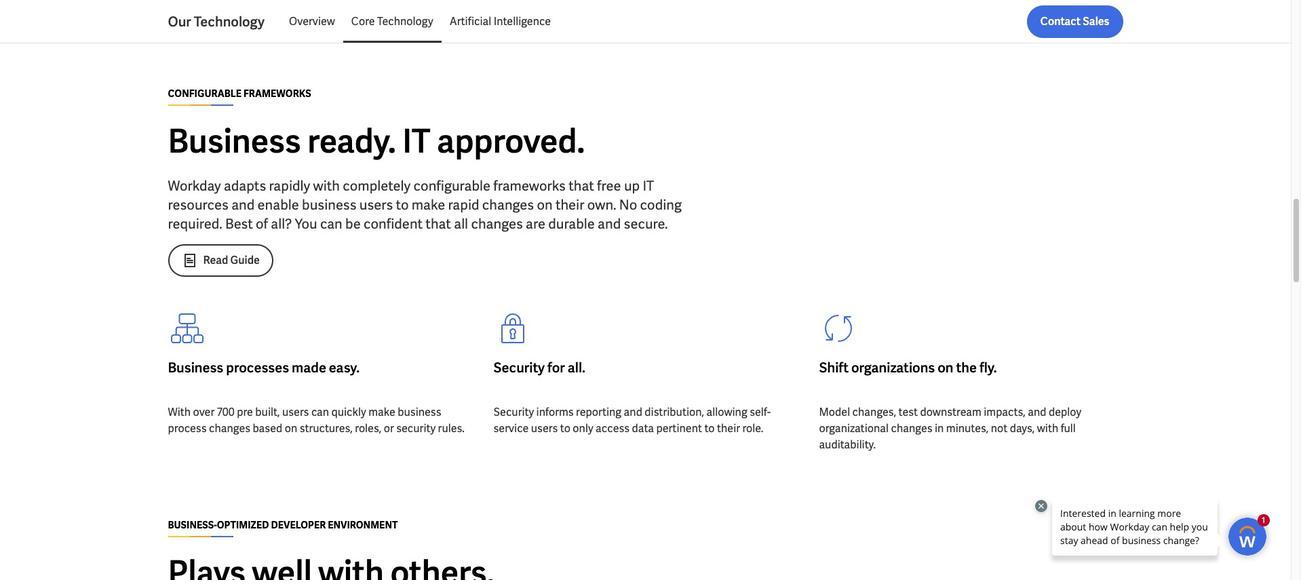 Task type: locate. For each thing, give the bounding box(es) containing it.
2 horizontal spatial users
[[531, 421, 558, 435]]

0 vertical spatial can
[[320, 215, 342, 232]]

no
[[619, 196, 637, 213]]

service
[[494, 421, 529, 435]]

0 horizontal spatial that
[[426, 215, 451, 232]]

business
[[168, 120, 301, 162], [168, 359, 223, 376]]

with
[[168, 405, 191, 419]]

roles,
[[355, 421, 381, 435]]

core technology link
[[343, 5, 441, 38]]

read
[[203, 253, 228, 267]]

processes
[[226, 359, 289, 376]]

changes down frameworks
[[482, 196, 534, 213]]

to inside workday adapts rapidly with completely configurable frameworks that free up it resources and enable business users to make rapid changes on their own. no coding required. best of all? you can be confident that all changes are durable and secure.
[[396, 196, 409, 213]]

overview link
[[281, 5, 343, 38]]

with over 700 pre built, users can quickly make business process changes based on structures, roles, or security rules.
[[168, 405, 465, 435]]

quickly
[[331, 405, 366, 419]]

up
[[624, 177, 640, 194]]

business up the over
[[168, 359, 223, 376]]

with right rapidly
[[313, 177, 340, 194]]

artificial intelligence link
[[441, 5, 559, 38]]

auditability.
[[819, 437, 876, 452]]

1 horizontal spatial their
[[717, 421, 740, 435]]

1 business from the top
[[168, 120, 301, 162]]

2 vertical spatial on
[[285, 421, 297, 435]]

business inside with over 700 pre built, users can quickly make business process changes based on structures, roles, or security rules.
[[398, 405, 441, 419]]

0 vertical spatial their
[[556, 196, 584, 213]]

on
[[537, 196, 553, 213], [938, 359, 954, 376], [285, 421, 297, 435]]

test
[[899, 405, 918, 419]]

on left the
[[938, 359, 954, 376]]

menu
[[281, 5, 559, 38]]

technology inside the core technology link
[[377, 14, 433, 28]]

1 horizontal spatial business
[[398, 405, 441, 419]]

their
[[556, 196, 584, 213], [717, 421, 740, 435]]

0 vertical spatial it
[[402, 120, 430, 162]]

with
[[313, 177, 340, 194], [1037, 421, 1059, 435]]

0 horizontal spatial with
[[313, 177, 340, 194]]

and up days,
[[1028, 405, 1047, 419]]

business-optimized developer environment
[[168, 519, 398, 531]]

technology right our
[[194, 13, 265, 31]]

that
[[569, 177, 594, 194], [426, 215, 451, 232]]

core technology
[[351, 14, 433, 28]]

0 vertical spatial business
[[168, 120, 301, 162]]

artificial
[[450, 14, 491, 28]]

durable
[[548, 215, 595, 232]]

technology
[[194, 13, 265, 31], [377, 14, 433, 28]]

days,
[[1010, 421, 1035, 435]]

can left be
[[320, 215, 342, 232]]

easy.
[[329, 359, 360, 376]]

frameworks
[[244, 87, 311, 99]]

or
[[384, 421, 394, 435]]

all?
[[271, 215, 292, 232]]

1 horizontal spatial on
[[537, 196, 553, 213]]

business inside workday adapts rapidly with completely configurable frameworks that free up it resources and enable business users to make rapid changes on their own. no coding required. best of all? you can be confident that all changes are durable and secure.
[[302, 196, 357, 213]]

access
[[596, 421, 630, 435]]

distribution,
[[645, 405, 704, 419]]

security for all.
[[494, 359, 585, 376]]

1 horizontal spatial that
[[569, 177, 594, 194]]

their up durable
[[556, 196, 584, 213]]

1 vertical spatial with
[[1037, 421, 1059, 435]]

structures,
[[300, 421, 353, 435]]

technology for our technology
[[194, 13, 265, 31]]

and
[[231, 196, 255, 213], [598, 215, 621, 232], [624, 405, 642, 419], [1028, 405, 1047, 419]]

changes down test
[[891, 421, 933, 435]]

that left all
[[426, 215, 451, 232]]

business
[[302, 196, 357, 213], [398, 405, 441, 419]]

business up you
[[302, 196, 357, 213]]

it right up
[[643, 177, 654, 194]]

for
[[548, 359, 565, 376]]

contact
[[1041, 14, 1081, 28]]

role.
[[743, 421, 763, 435]]

developer
[[271, 519, 326, 531]]

to left only
[[560, 421, 571, 435]]

organizations
[[851, 359, 935, 376]]

with left full
[[1037, 421, 1059, 435]]

to
[[396, 196, 409, 213], [560, 421, 571, 435], [704, 421, 715, 435]]

their down allowing
[[717, 421, 740, 435]]

business up 'adapts'
[[168, 120, 301, 162]]

only
[[573, 421, 593, 435]]

0 horizontal spatial it
[[402, 120, 430, 162]]

intelligence
[[494, 14, 551, 28]]

business up security
[[398, 405, 441, 419]]

their inside security informs reporting and distribution, allowing self- service users to only access data pertinent to their role.
[[717, 421, 740, 435]]

0 horizontal spatial make
[[369, 405, 395, 419]]

rules.
[[438, 421, 465, 435]]

users inside workday adapts rapidly with completely configurable frameworks that free up it resources and enable business users to make rapid changes on their own. no coding required. best of all? you can be confident that all changes are durable and secure.
[[359, 196, 393, 213]]

1 horizontal spatial users
[[359, 196, 393, 213]]

users down completely
[[359, 196, 393, 213]]

changes down 700
[[209, 421, 250, 435]]

technology inside our technology link
[[194, 13, 265, 31]]

1 vertical spatial business
[[168, 359, 223, 376]]

1 vertical spatial can
[[311, 405, 329, 419]]

1 vertical spatial business
[[398, 405, 441, 419]]

frameworks
[[493, 177, 566, 194]]

technology for core technology
[[377, 14, 433, 28]]

downstream
[[920, 405, 982, 419]]

0 vertical spatial business
[[302, 196, 357, 213]]

make
[[412, 196, 445, 213], [369, 405, 395, 419]]

0 vertical spatial make
[[412, 196, 445, 213]]

0 vertical spatial with
[[313, 177, 340, 194]]

0 horizontal spatial users
[[282, 405, 309, 419]]

and up data
[[624, 405, 642, 419]]

can
[[320, 215, 342, 232], [311, 405, 329, 419]]

self-
[[750, 405, 771, 419]]

2 horizontal spatial on
[[938, 359, 954, 376]]

0 horizontal spatial on
[[285, 421, 297, 435]]

0 horizontal spatial to
[[396, 196, 409, 213]]

made
[[292, 359, 326, 376]]

0 vertical spatial that
[[569, 177, 594, 194]]

and down own.
[[598, 215, 621, 232]]

guide
[[230, 253, 260, 267]]

on up are
[[537, 196, 553, 213]]

built,
[[255, 405, 280, 419]]

that left free
[[569, 177, 594, 194]]

adapts
[[224, 177, 266, 194]]

ready.
[[307, 120, 396, 162]]

reporting
[[576, 405, 622, 419]]

environment
[[328, 519, 398, 531]]

0 horizontal spatial their
[[556, 196, 584, 213]]

business for business processes made easy.
[[168, 359, 223, 376]]

0 horizontal spatial business
[[302, 196, 357, 213]]

2 horizontal spatial to
[[704, 421, 715, 435]]

1 horizontal spatial with
[[1037, 421, 1059, 435]]

1 horizontal spatial technology
[[377, 14, 433, 28]]

make up or
[[369, 405, 395, 419]]

1 vertical spatial users
[[282, 405, 309, 419]]

0 vertical spatial users
[[359, 196, 393, 213]]

users right the built, on the left of page
[[282, 405, 309, 419]]

in
[[935, 421, 944, 435]]

1 vertical spatial their
[[717, 421, 740, 435]]

to down allowing
[[704, 421, 715, 435]]

completely
[[343, 177, 411, 194]]

0 horizontal spatial technology
[[194, 13, 265, 31]]

0 vertical spatial on
[[537, 196, 553, 213]]

to up confident at the top left
[[396, 196, 409, 213]]

shift organizations on the fly.
[[819, 359, 997, 376]]

data
[[632, 421, 654, 435]]

1 horizontal spatial it
[[643, 177, 654, 194]]

workday
[[168, 177, 221, 194]]

users inside with over 700 pre built, users can quickly make business process changes based on structures, roles, or security rules.
[[282, 405, 309, 419]]

1 horizontal spatial make
[[412, 196, 445, 213]]

changes
[[482, 196, 534, 213], [471, 215, 523, 232], [209, 421, 250, 435], [891, 421, 933, 435]]

confident
[[364, 215, 423, 232]]

with inside workday adapts rapidly with completely configurable frameworks that free up it resources and enable business users to make rapid changes on their own. no coding required. best of all? you can be confident that all changes are durable and secure.
[[313, 177, 340, 194]]

1 vertical spatial it
[[643, 177, 654, 194]]

2 business from the top
[[168, 359, 223, 376]]

1 vertical spatial make
[[369, 405, 395, 419]]

make down configurable at the top left of page
[[412, 196, 445, 213]]

it up configurable at the top left of page
[[402, 120, 430, 162]]

contact sales link
[[1027, 5, 1123, 38]]

700
[[217, 405, 235, 419]]

menu containing overview
[[281, 5, 559, 38]]

users down security informs
[[531, 421, 558, 435]]

on right based
[[285, 421, 297, 435]]

list
[[281, 5, 1123, 38]]

changes,
[[853, 405, 896, 419]]

2 vertical spatial users
[[531, 421, 558, 435]]

can up structures,
[[311, 405, 329, 419]]

the
[[956, 359, 977, 376]]

resources
[[168, 196, 229, 213]]

you
[[295, 215, 317, 232]]

minutes,
[[946, 421, 989, 435]]

and inside security informs reporting and distribution, allowing self- service users to only access data pertinent to their role.
[[624, 405, 642, 419]]

technology right core
[[377, 14, 433, 28]]



Task type: vqa. For each thing, say whether or not it's contained in the screenshot.
leftmost to
yes



Task type: describe. For each thing, give the bounding box(es) containing it.
artificial intelligence
[[450, 14, 551, 28]]

best
[[225, 215, 253, 232]]

approved.
[[437, 120, 585, 162]]

core
[[351, 14, 375, 28]]

1 vertical spatial that
[[426, 215, 451, 232]]

business processes made easy.
[[168, 359, 360, 376]]

are
[[526, 215, 545, 232]]

not
[[991, 421, 1008, 435]]

our
[[168, 13, 191, 31]]

on inside workday adapts rapidly with completely configurable frameworks that free up it resources and enable business users to make rapid changes on their own. no coding required. best of all? you can be confident that all changes are durable and secure.
[[537, 196, 553, 213]]

make inside with over 700 pre built, users can quickly make business process changes based on structures, roles, or security rules.
[[369, 405, 395, 419]]

configurable
[[414, 177, 491, 194]]

business ready. it approved.
[[168, 120, 585, 162]]

can inside workday adapts rapidly with completely configurable frameworks that free up it resources and enable business users to make rapid changes on their own. no coding required. best of all? you can be confident that all changes are durable and secure.
[[320, 215, 342, 232]]

own.
[[587, 196, 616, 213]]

it inside workday adapts rapidly with completely configurable frameworks that free up it resources and enable business users to make rapid changes on their own. no coding required. best of all? you can be confident that all changes are durable and secure.
[[643, 177, 654, 194]]

overview
[[289, 14, 335, 28]]

configurable frameworks
[[168, 87, 311, 99]]

free
[[597, 177, 621, 194]]

sales
[[1083, 14, 1110, 28]]

organizational
[[819, 421, 889, 435]]

all.
[[568, 359, 585, 376]]

business-
[[168, 519, 217, 531]]

rapid
[[448, 196, 479, 213]]

1 vertical spatial on
[[938, 359, 954, 376]]

users inside security informs reporting and distribution, allowing self- service users to only access data pertinent to their role.
[[531, 421, 558, 435]]

secure.
[[624, 215, 668, 232]]

our technology link
[[168, 12, 281, 31]]

our technology
[[168, 13, 265, 31]]

all
[[454, 215, 468, 232]]

can inside with over 700 pre built, users can quickly make business process changes based on structures, roles, or security rules.
[[311, 405, 329, 419]]

list containing overview
[[281, 5, 1123, 38]]

changes inside model changes, test downstream impacts, and deploy organizational changes in minutes, not days, with full auditability.
[[891, 421, 933, 435]]

read guide link
[[168, 244, 273, 277]]

model
[[819, 405, 850, 419]]

over
[[193, 405, 215, 419]]

be
[[345, 215, 361, 232]]

pre
[[237, 405, 253, 419]]

fly.
[[980, 359, 997, 376]]

with inside model changes, test downstream impacts, and deploy organizational changes in minutes, not days, with full auditability.
[[1037, 421, 1059, 435]]

and down 'adapts'
[[231, 196, 255, 213]]

coding
[[640, 196, 682, 213]]

contact sales
[[1041, 14, 1110, 28]]

security
[[396, 421, 436, 435]]

shift
[[819, 359, 849, 376]]

security informs
[[494, 405, 574, 419]]

and inside model changes, test downstream impacts, and deploy organizational changes in minutes, not days, with full auditability.
[[1028, 405, 1047, 419]]

configurable
[[168, 87, 242, 99]]

rapidly
[[269, 177, 310, 194]]

enable
[[258, 196, 299, 213]]

on inside with over 700 pre built, users can quickly make business process changes based on structures, roles, or security rules.
[[285, 421, 297, 435]]

full
[[1061, 421, 1076, 435]]

read guide
[[203, 253, 260, 267]]

pertinent
[[656, 421, 702, 435]]

deploy
[[1049, 405, 1082, 419]]

changes inside with over 700 pre built, users can quickly make business process changes based on structures, roles, or security rules.
[[209, 421, 250, 435]]

allowing
[[707, 405, 747, 419]]

security informs reporting and distribution, allowing self- service users to only access data pertinent to their role.
[[494, 405, 771, 435]]

of
[[256, 215, 268, 232]]

required.
[[168, 215, 222, 232]]

based
[[253, 421, 282, 435]]

workday adapts rapidly with completely configurable frameworks that free up it resources and enable business users to make rapid changes on their own. no coding required. best of all? you can be confident that all changes are durable and secure.
[[168, 177, 682, 232]]

1 horizontal spatial to
[[560, 421, 571, 435]]

business for business ready. it approved.
[[168, 120, 301, 162]]

changes right all
[[471, 215, 523, 232]]

impacts,
[[984, 405, 1026, 419]]

make inside workday adapts rapidly with completely configurable frameworks that free up it resources and enable business users to make rapid changes on their own. no coding required. best of all? you can be confident that all changes are durable and secure.
[[412, 196, 445, 213]]

security
[[494, 359, 545, 376]]

process
[[168, 421, 207, 435]]

their inside workday adapts rapidly with completely configurable frameworks that free up it resources and enable business users to make rapid changes on their own. no coding required. best of all? you can be confident that all changes are durable and secure.
[[556, 196, 584, 213]]

model changes, test downstream impacts, and deploy organizational changes in minutes, not days, with full auditability.
[[819, 405, 1082, 452]]

optimized
[[217, 519, 269, 531]]



